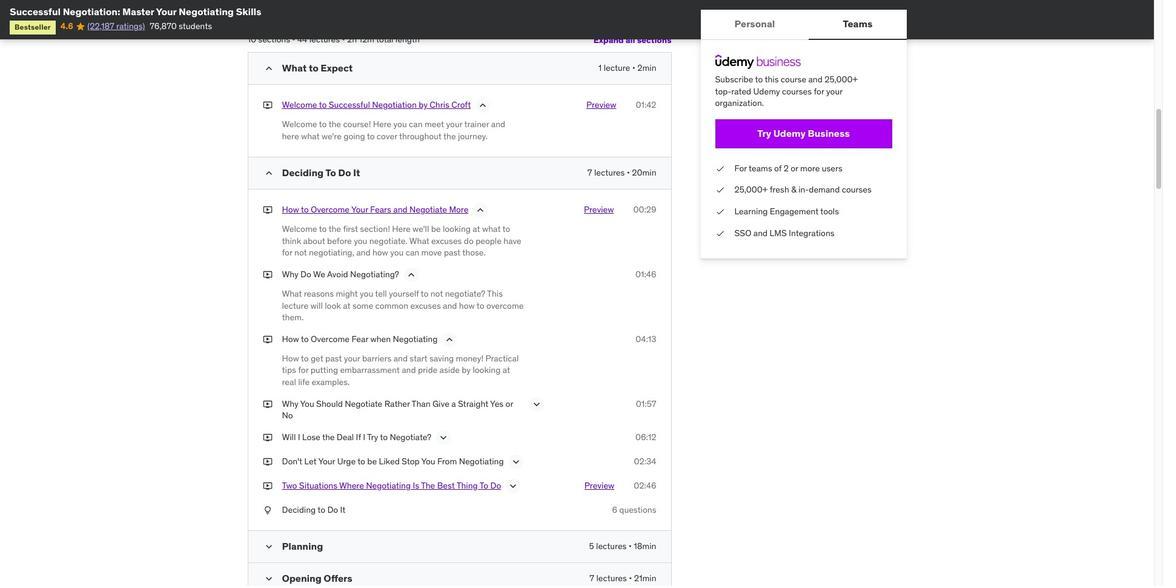Task type: vqa. For each thing, say whether or not it's contained in the screenshot.
Show lecture description icon associated with Will I Lose the Deal If I Try to Negotiate?
yes



Task type: describe. For each thing, give the bounding box(es) containing it.
deciding for deciding to do it
[[282, 167, 324, 179]]

1 horizontal spatial lecture
[[604, 62, 631, 73]]

you inside why you should negotiate rather than give a straight yes or no
[[300, 399, 314, 410]]

your inside the welcome to the course! here you can meet your trainer and here what we're going to cover throughout the journey.
[[446, 119, 463, 130]]

10
[[248, 34, 256, 45]]

negotiating up the students
[[179, 5, 234, 18]]

aside
[[440, 365, 460, 376]]

looking inside 'welcome to the first section! here we'll be looking at what to think about before you negotiate. what excuses do people have for not negotiating, and how you can move past those.'
[[443, 224, 471, 235]]

avoid
[[327, 269, 348, 280]]

04:13
[[636, 334, 657, 345]]

expand all sections button
[[594, 28, 672, 52]]

personal
[[735, 18, 776, 30]]

tab list containing personal
[[701, 10, 907, 40]]

subscribe to this course and 25,000+ top‑rated udemy courses for your organization.
[[716, 74, 858, 109]]

fresh
[[770, 185, 790, 195]]

how for how to overcome fear when negotiating
[[282, 334, 299, 345]]

76,870 students
[[150, 21, 212, 32]]

pride
[[418, 365, 438, 376]]

show lecture description image for will i lose the deal if i try to negotiate?
[[438, 432, 450, 444]]

do
[[464, 236, 474, 247]]

organization.
[[716, 98, 764, 109]]

than
[[412, 399, 431, 410]]

1 vertical spatial courses
[[842, 185, 872, 195]]

those.
[[463, 248, 486, 258]]

small image for what to expect
[[263, 62, 275, 75]]

7 lectures • 21min
[[590, 574, 657, 585]]

a
[[452, 399, 456, 410]]

engagement
[[770, 206, 819, 217]]

fear
[[352, 334, 369, 345]]

opening offers
[[282, 573, 353, 585]]

fears
[[370, 204, 392, 215]]

how for how to overcome your fears and negotiate more
[[282, 204, 299, 215]]

embarrassment
[[340, 365, 400, 376]]

hide lecture description image for saving
[[444, 334, 456, 346]]

examples.
[[312, 377, 350, 388]]

• for opening offers
[[629, 574, 632, 585]]

tips
[[282, 365, 296, 376]]

18min
[[634, 542, 657, 552]]

25,000+ inside subscribe to this course and 25,000+ top‑rated udemy courses for your organization.
[[825, 74, 858, 85]]

we
[[313, 269, 325, 280]]

past inside 'welcome to the first section! here we'll be looking at what to think about before you negotiate. what excuses do people have for not negotiating, and how you can move past those.'
[[444, 248, 461, 258]]

negotiation:
[[63, 5, 120, 18]]

and inside the welcome to the course! here you can meet your trainer and here what we're going to cover throughout the journey.
[[491, 119, 506, 130]]

02:34
[[634, 456, 657, 467]]

negotiating?
[[350, 269, 399, 280]]

10 sections • 44 lectures • 2h 12m total length
[[248, 34, 420, 45]]

and inside button
[[394, 204, 408, 215]]

lectures for deciding to do it
[[595, 167, 625, 178]]

at inside how to get past your barriers and start saving money! practical tips for putting embarrassment and pride aside by looking at real life examples.
[[503, 365, 510, 376]]

lectures for opening offers
[[597, 574, 627, 585]]

successful inside button
[[329, 99, 370, 110]]

the
[[421, 481, 435, 491]]

from
[[438, 456, 457, 467]]

at inside what reasons might you tell yourself to not negotiate? this lecture will look at some common excuses and how to overcome them.
[[343, 300, 351, 311]]

we're
[[322, 131, 342, 142]]

here inside 'welcome to the first section! here we'll be looking at what to think about before you negotiate. what excuses do people have for not negotiating, and how you can move past those.'
[[392, 224, 411, 235]]

negotiate?
[[390, 432, 432, 443]]

the inside 'welcome to the first section! here we'll be looking at what to think about before you negotiate. what excuses do people have for not negotiating, and how you can move past those.'
[[329, 224, 341, 235]]

first
[[343, 224, 358, 235]]

1
[[599, 62, 602, 73]]

when
[[371, 334, 391, 345]]

deciding for deciding to do it
[[282, 505, 316, 516]]

you down negotiate.
[[391, 248, 404, 258]]

practical
[[486, 353, 519, 364]]

meet
[[425, 119, 444, 130]]

in-
[[799, 185, 809, 195]]

not inside 'welcome to the first section! here we'll be looking at what to think about before you negotiate. what excuses do people have for not negotiating, and how you can move past those.'
[[295, 248, 307, 258]]

best
[[437, 481, 455, 491]]

(22,187
[[87, 21, 114, 32]]

skills
[[236, 5, 262, 18]]

02:46
[[634, 481, 657, 491]]

might
[[336, 289, 358, 299]]

what for might
[[282, 289, 302, 299]]

01:57
[[636, 399, 657, 410]]

your for master
[[156, 5, 177, 18]]

yes
[[490, 399, 504, 410]]

do down "going"
[[338, 167, 351, 179]]

be inside 'welcome to the first section! here we'll be looking at what to think about before you negotiate. what excuses do people have for not negotiating, and how you can move past those.'
[[431, 224, 441, 235]]

negotiate inside why you should negotiate rather than give a straight yes or no
[[345, 399, 383, 410]]

total
[[376, 34, 394, 45]]

why you should negotiate rather than give a straight yes or no
[[282, 399, 513, 421]]

can inside the welcome to the course! here you can meet your trainer and here what we're going to cover throughout the journey.
[[409, 119, 423, 130]]

negotiating up thing
[[459, 456, 504, 467]]

1 i from the left
[[298, 432, 300, 443]]

tell
[[375, 289, 387, 299]]

• for deciding to do it
[[627, 167, 630, 178]]

show lecture description image for why you should negotiate rather than give a straight yes or no
[[531, 399, 543, 411]]

courses inside subscribe to this course and 25,000+ top‑rated udemy courses for your organization.
[[783, 86, 812, 97]]

negotiate?
[[445, 289, 486, 299]]

and down the start
[[402, 365, 416, 376]]

7 for opening offers
[[590, 574, 595, 585]]

do inside two situations where negotiating is the best thing to do button
[[491, 481, 501, 491]]

teams button
[[810, 10, 907, 39]]

1 horizontal spatial try
[[758, 127, 772, 140]]

of
[[775, 163, 782, 174]]

people
[[476, 236, 502, 247]]

this
[[765, 74, 779, 85]]

and left the start
[[394, 353, 408, 364]]

will i lose the deal if i try to negotiate?
[[282, 432, 432, 443]]

opening
[[282, 573, 322, 585]]

can inside 'welcome to the first section! here we'll be looking at what to think about before you negotiate. what excuses do people have for not negotiating, and how you can move past those.'
[[406, 248, 420, 258]]

1 horizontal spatial you
[[422, 456, 436, 467]]

learning engagement tools
[[735, 206, 840, 217]]

saving
[[430, 353, 454, 364]]

1 lecture • 2min
[[599, 62, 657, 73]]

hide lecture description image for looking
[[475, 204, 487, 217]]

2h 12m
[[347, 34, 375, 45]]

1 vertical spatial udemy
[[774, 127, 806, 140]]

or inside why you should negotiate rather than give a straight yes or no
[[506, 399, 513, 410]]

subscribe
[[716, 74, 754, 85]]

preview for 01:42
[[587, 99, 617, 110]]

the up the we're
[[329, 119, 341, 130]]

it for deciding to do it
[[353, 167, 360, 179]]

expand all sections
[[594, 34, 672, 45]]

you down first
[[354, 236, 368, 247]]

expect
[[321, 62, 353, 74]]

users
[[822, 163, 843, 174]]

show lecture description image for don't let your urge to be liked stop you from negotiating
[[510, 456, 522, 468]]

cover
[[377, 131, 398, 142]]

• for planning
[[629, 542, 632, 552]]

should
[[316, 399, 343, 410]]

how to overcome your fears and negotiate more button
[[282, 204, 469, 219]]

how to overcome fear when negotiating
[[282, 334, 438, 345]]

what for expect
[[282, 62, 307, 74]]

preview for 00:29
[[584, 204, 614, 215]]

where
[[340, 481, 364, 491]]

0 vertical spatial to
[[326, 167, 336, 179]]

1 sections from the left
[[258, 34, 290, 45]]

trainer
[[465, 119, 489, 130]]

how for how to get past your barriers and start saving money! practical tips for putting embarrassment and pride aside by looking at real life examples.
[[282, 353, 299, 364]]

what inside the welcome to the course! here you can meet your trainer and here what we're going to cover throughout the journey.
[[301, 131, 320, 142]]

udemy business image
[[716, 55, 801, 69]]

overcome for your
[[311, 204, 350, 215]]

it for deciding to do it
[[340, 505, 346, 516]]

length
[[396, 34, 420, 45]]

looking inside how to get past your barriers and start saving money! practical tips for putting embarrassment and pride aside by looking at real life examples.
[[473, 365, 501, 376]]

by inside button
[[419, 99, 428, 110]]

your for overcome
[[352, 204, 368, 215]]

for inside how to get past your barriers and start saving money! practical tips for putting embarrassment and pride aside by looking at real life examples.
[[298, 365, 309, 376]]

sections inside dropdown button
[[638, 34, 672, 45]]

don't let your urge to be liked stop you from negotiating
[[282, 456, 504, 467]]

hide lecture description image for your
[[477, 99, 489, 112]]

udemy inside subscribe to this course and 25,000+ top‑rated udemy courses for your organization.
[[754, 86, 781, 97]]

some
[[353, 300, 373, 311]]

welcome to successful negotiation by chris croft button
[[282, 99, 471, 114]]

try udemy business link
[[716, 119, 893, 148]]

overcome for fear
[[311, 334, 350, 345]]

why for why you should negotiate rather than give a straight yes or no
[[282, 399, 299, 410]]

tools
[[821, 206, 840, 217]]

rather
[[385, 399, 410, 410]]

excuses inside 'welcome to the first section! here we'll be looking at what to think about before you negotiate. what excuses do people have for not negotiating, and how you can move past those.'
[[432, 236, 462, 247]]

20min
[[632, 167, 657, 178]]



Task type: locate. For each thing, give the bounding box(es) containing it.
1 horizontal spatial for
[[298, 365, 309, 376]]

preview up 6 on the bottom of the page
[[585, 481, 615, 491]]

the
[[329, 119, 341, 130], [444, 131, 456, 142], [329, 224, 341, 235], [322, 432, 335, 443]]

do down situations
[[328, 505, 338, 516]]

for up business
[[814, 86, 825, 97]]

integrations
[[789, 228, 835, 239]]

deciding
[[282, 167, 324, 179], [282, 505, 316, 516]]

the up before
[[329, 224, 341, 235]]

hide lecture description image up "trainer"
[[477, 99, 489, 112]]

think
[[282, 236, 301, 247]]

1 vertical spatial how
[[282, 334, 299, 345]]

past inside how to get past your barriers and start saving money! practical tips for putting embarrassment and pride aside by looking at real life examples.
[[326, 353, 342, 364]]

past
[[444, 248, 461, 258], [326, 353, 342, 364]]

• left 18min
[[629, 542, 632, 552]]

hide lecture description image
[[477, 99, 489, 112], [475, 204, 487, 217], [405, 269, 417, 281], [444, 334, 456, 346]]

give
[[433, 399, 450, 410]]

small image for deciding to do it
[[263, 167, 275, 180]]

• left 2h 12m
[[342, 34, 345, 45]]

negotiating
[[179, 5, 234, 18], [393, 334, 438, 345], [459, 456, 504, 467], [366, 481, 411, 491]]

hide lecture description image right more
[[475, 204, 487, 217]]

1 horizontal spatial here
[[392, 224, 411, 235]]

3 welcome from the top
[[282, 224, 317, 235]]

how inside 'welcome to the first section! here we'll be looking at what to think about before you negotiate. what excuses do people have for not negotiating, and how you can move past those.'
[[373, 248, 388, 258]]

0 vertical spatial not
[[295, 248, 307, 258]]

here up cover in the left of the page
[[373, 119, 392, 130]]

courses right demand
[[842, 185, 872, 195]]

0 vertical spatial successful
[[10, 5, 61, 18]]

how down them.
[[282, 334, 299, 345]]

how inside "how to overcome your fears and negotiate more" button
[[282, 204, 299, 215]]

for inside subscribe to this course and 25,000+ top‑rated udemy courses for your organization.
[[814, 86, 825, 97]]

0 horizontal spatial lecture
[[282, 300, 309, 311]]

do
[[338, 167, 351, 179], [301, 269, 311, 280], [491, 481, 501, 491], [328, 505, 338, 516]]

look
[[325, 300, 341, 311]]

xsmall image for welcome to the course! here you can meet your trainer and here what we're going to cover throughout the journey.
[[263, 99, 272, 111]]

looking up do
[[443, 224, 471, 235]]

lecture
[[604, 62, 631, 73], [282, 300, 309, 311]]

more
[[801, 163, 820, 174]]

why inside why you should negotiate rather than give a straight yes or no
[[282, 399, 299, 410]]

welcome for welcome to the first section! here we'll be looking at what to think about before you negotiate. what excuses do people have for not negotiating, and how you can move past those.
[[282, 224, 317, 235]]

sso and lms integrations
[[735, 228, 835, 239]]

i right if
[[363, 432, 366, 443]]

2 vertical spatial how
[[282, 353, 299, 364]]

udemy up for teams of 2 or more users
[[774, 127, 806, 140]]

be right we'll
[[431, 224, 441, 235]]

welcome for welcome to successful negotiation by chris croft
[[282, 99, 317, 110]]

7 down 5 at the right of the page
[[590, 574, 595, 585]]

1 horizontal spatial successful
[[329, 99, 370, 110]]

and right sso
[[754, 228, 768, 239]]

negotiate inside button
[[410, 204, 447, 215]]

2 vertical spatial welcome
[[282, 224, 317, 235]]

1 why from the top
[[282, 269, 299, 280]]

show lecture description image
[[531, 399, 543, 411], [438, 432, 450, 444], [510, 456, 522, 468], [508, 481, 520, 493]]

about
[[303, 236, 325, 247]]

1 horizontal spatial or
[[791, 163, 799, 174]]

why up no
[[282, 399, 299, 410]]

section!
[[360, 224, 390, 235]]

it
[[353, 167, 360, 179], [340, 505, 346, 516]]

1 overcome from the top
[[311, 204, 350, 215]]

0 vertical spatial how
[[373, 248, 388, 258]]

0 vertical spatial welcome
[[282, 99, 317, 110]]

negotiating inside button
[[366, 481, 411, 491]]

what up people at the left of the page
[[483, 224, 501, 235]]

lectures for planning
[[597, 542, 627, 552]]

for inside 'welcome to the first section! here we'll be looking at what to think about before you negotiate. what excuses do people have for not negotiating, and how you can move past those.'
[[282, 248, 293, 258]]

can left move
[[406, 248, 420, 258]]

xsmall image
[[263, 99, 272, 111], [263, 204, 272, 216], [716, 206, 725, 218], [716, 228, 725, 240], [263, 269, 272, 281]]

lose
[[302, 432, 321, 443]]

welcome
[[282, 99, 317, 110], [282, 119, 317, 130], [282, 224, 317, 235]]

25,000+
[[825, 74, 858, 85], [735, 185, 768, 195]]

0 vertical spatial 25,000+
[[825, 74, 858, 85]]

reasons
[[304, 289, 334, 299]]

hide lecture description image up "saving"
[[444, 334, 456, 346]]

what right here
[[301, 131, 320, 142]]

00:29
[[634, 204, 657, 215]]

excuses inside what reasons might you tell yourself to not negotiate? this lecture will look at some common excuses and how to overcome them.
[[411, 300, 441, 311]]

top‑rated
[[716, 86, 752, 97]]

0 horizontal spatial how
[[373, 248, 388, 258]]

welcome inside 'welcome to the first section! here we'll be looking at what to think about before you negotiate. what excuses do people have for not negotiating, and how you can move past those.'
[[282, 224, 317, 235]]

your inside subscribe to this course and 25,000+ top‑rated udemy courses for your organization.
[[827, 86, 843, 97]]

the down meet
[[444, 131, 456, 142]]

2 deciding from the top
[[282, 505, 316, 516]]

lectures right "44" on the left top of page
[[310, 34, 340, 45]]

0 vertical spatial or
[[791, 163, 799, 174]]

1 how from the top
[[282, 204, 299, 215]]

course!
[[343, 119, 371, 130]]

how to get past your barriers and start saving money! practical tips for putting embarrassment and pride aside by looking at real life examples.
[[282, 353, 519, 388]]

hide lecture description image up yourself
[[405, 269, 417, 281]]

for up life
[[298, 365, 309, 376]]

• left "44" on the left top of page
[[292, 34, 296, 45]]

• left 21min
[[629, 574, 632, 585]]

small image left what to expect
[[263, 62, 275, 75]]

small image left the planning
[[263, 542, 275, 554]]

we'll
[[413, 224, 429, 235]]

let
[[305, 456, 317, 467]]

ratings)
[[116, 21, 145, 32]]

• left 20min
[[627, 167, 630, 178]]

1 horizontal spatial 25,000+
[[825, 74, 858, 85]]

you up some
[[360, 289, 374, 299]]

small image left deciding to do it
[[263, 167, 275, 180]]

0 horizontal spatial negotiate
[[345, 399, 383, 410]]

0 vertical spatial past
[[444, 248, 461, 258]]

1 horizontal spatial looking
[[473, 365, 501, 376]]

1 small image from the top
[[263, 62, 275, 75]]

1 horizontal spatial i
[[363, 432, 366, 443]]

to inside button
[[480, 481, 489, 491]]

25,000+ up learning
[[735, 185, 768, 195]]

7 for deciding to do it
[[588, 167, 593, 178]]

0 horizontal spatial or
[[506, 399, 513, 410]]

try
[[758, 127, 772, 140], [367, 432, 378, 443]]

what inside 'welcome to the first section! here we'll be looking at what to think about before you negotiate. what excuses do people have for not negotiating, and how you can move past those.'
[[410, 236, 430, 247]]

1 vertical spatial deciding
[[282, 505, 316, 516]]

past right move
[[444, 248, 461, 258]]

at down practical
[[503, 365, 510, 376]]

0 horizontal spatial past
[[326, 353, 342, 364]]

2 overcome from the top
[[311, 334, 350, 345]]

try right if
[[367, 432, 378, 443]]

0 vertical spatial you
[[300, 399, 314, 410]]

or right 2
[[791, 163, 799, 174]]

at down might
[[343, 300, 351, 311]]

here
[[282, 131, 299, 142]]

1 vertical spatial welcome
[[282, 119, 317, 130]]

1 deciding from the top
[[282, 167, 324, 179]]

your up the 76,870
[[156, 5, 177, 18]]

1 vertical spatial not
[[431, 289, 443, 299]]

negotiate left rather
[[345, 399, 383, 410]]

0 horizontal spatial looking
[[443, 224, 471, 235]]

welcome inside button
[[282, 99, 317, 110]]

situations
[[299, 481, 338, 491]]

1 horizontal spatial by
[[462, 365, 471, 376]]

croft
[[452, 99, 471, 110]]

1 vertical spatial preview
[[584, 204, 614, 215]]

lms
[[770, 228, 787, 239]]

1 vertical spatial or
[[506, 399, 513, 410]]

what inside what reasons might you tell yourself to not negotiate? this lecture will look at some common excuses and how to overcome them.
[[282, 289, 302, 299]]

0 horizontal spatial by
[[419, 99, 428, 110]]

preview down 1
[[587, 99, 617, 110]]

0 vertical spatial here
[[373, 119, 392, 130]]

7 left 20min
[[588, 167, 593, 178]]

deciding down two
[[282, 505, 316, 516]]

them.
[[282, 312, 304, 323]]

you inside the welcome to the course! here you can meet your trainer and here what we're going to cover throughout the journey.
[[394, 119, 407, 130]]

you down life
[[300, 399, 314, 410]]

2 vertical spatial your
[[344, 353, 360, 364]]

and inside subscribe to this course and 25,000+ top‑rated udemy courses for your organization.
[[809, 74, 823, 85]]

personal button
[[701, 10, 810, 39]]

how up tips
[[282, 353, 299, 364]]

0 vertical spatial for
[[814, 86, 825, 97]]

overcome up first
[[311, 204, 350, 215]]

21min
[[635, 574, 657, 585]]

try udemy business
[[758, 127, 850, 140]]

and inside 'welcome to the first section! here we'll be looking at what to think about before you negotiate. what excuses do people have for not negotiating, and how you can move past those.'
[[357, 248, 371, 258]]

move
[[422, 248, 442, 258]]

at inside 'welcome to the first section! here we'll be looking at what to think about before you negotiate. what excuses do people have for not negotiating, and how you can move past those.'
[[473, 224, 480, 235]]

0 vertical spatial your
[[827, 86, 843, 97]]

by left chris
[[419, 99, 428, 110]]

1 horizontal spatial sections
[[638, 34, 672, 45]]

i right will
[[298, 432, 300, 443]]

xsmall image for what reasons might you tell yourself to not negotiate? this lecture will look at some common excuses and how to overcome them.
[[263, 269, 272, 281]]

do left 'we'
[[301, 269, 311, 280]]

two situations where negotiating is the best thing to do button
[[282, 481, 501, 495]]

0 horizontal spatial what
[[301, 131, 320, 142]]

1 vertical spatial what
[[410, 236, 430, 247]]

0 vertical spatial preview
[[587, 99, 617, 110]]

to
[[326, 167, 336, 179], [480, 481, 489, 491]]

lecture up them.
[[282, 300, 309, 311]]

0 horizontal spatial your
[[344, 353, 360, 364]]

5 lectures • 18min
[[590, 542, 657, 552]]

• for what to expect
[[633, 62, 636, 73]]

1 horizontal spatial to
[[480, 481, 489, 491]]

1 vertical spatial your
[[446, 119, 463, 130]]

1 vertical spatial looking
[[473, 365, 501, 376]]

1 vertical spatial can
[[406, 248, 420, 258]]

2 i from the left
[[363, 432, 366, 443]]

and up the negotiating? on the left of page
[[357, 248, 371, 258]]

to right thing
[[480, 481, 489, 491]]

to
[[309, 62, 319, 74], [756, 74, 763, 85], [319, 99, 327, 110], [319, 119, 327, 130], [367, 131, 375, 142], [301, 204, 309, 215], [319, 224, 327, 235], [503, 224, 511, 235], [421, 289, 429, 299], [477, 300, 485, 311], [301, 334, 309, 345], [301, 353, 309, 364], [380, 432, 388, 443], [358, 456, 366, 467], [318, 505, 326, 516]]

will
[[311, 300, 323, 311]]

1 horizontal spatial courses
[[842, 185, 872, 195]]

overcome inside button
[[311, 204, 350, 215]]

why for why do we avoid negotiating?
[[282, 269, 299, 280]]

1 vertical spatial why
[[282, 399, 299, 410]]

for teams of 2 or more users
[[735, 163, 843, 174]]

2 horizontal spatial for
[[814, 86, 825, 97]]

0 horizontal spatial courses
[[783, 86, 812, 97]]

1 vertical spatial successful
[[329, 99, 370, 110]]

your
[[156, 5, 177, 18], [352, 204, 368, 215], [319, 456, 335, 467]]

how down negotiate.
[[373, 248, 388, 258]]

2 horizontal spatial your
[[352, 204, 368, 215]]

here inside the welcome to the course! here you can meet your trainer and here what we're going to cover throughout the journey.
[[373, 119, 392, 130]]

hide lecture description image for negotiate?
[[405, 269, 417, 281]]

not inside what reasons might you tell yourself to not negotiate? this lecture will look at some common excuses and how to overcome them.
[[431, 289, 443, 299]]

2 small image from the top
[[263, 167, 275, 180]]

deciding down here
[[282, 167, 324, 179]]

sections right 10 on the left of the page
[[258, 34, 290, 45]]

2 vertical spatial what
[[282, 289, 302, 299]]

sections right all
[[638, 34, 672, 45]]

negotiate up we'll
[[410, 204, 447, 215]]

0 horizontal spatial be
[[368, 456, 377, 467]]

this
[[487, 289, 503, 299]]

not down think
[[295, 248, 307, 258]]

do right thing
[[491, 481, 501, 491]]

your right let
[[319, 456, 335, 467]]

0 vertical spatial how
[[282, 204, 299, 215]]

small image for opening offers
[[263, 574, 275, 586]]

will
[[282, 432, 296, 443]]

0 vertical spatial 7
[[588, 167, 593, 178]]

straight
[[458, 399, 489, 410]]

can
[[409, 119, 423, 130], [406, 248, 420, 258]]

what down "44" on the left top of page
[[282, 62, 307, 74]]

1 horizontal spatial at
[[473, 224, 480, 235]]

two situations where negotiating is the best thing to do
[[282, 481, 501, 491]]

and
[[809, 74, 823, 85], [491, 119, 506, 130], [394, 204, 408, 215], [754, 228, 768, 239], [357, 248, 371, 258], [443, 300, 457, 311], [394, 353, 408, 364], [402, 365, 416, 376]]

xsmall image
[[716, 163, 725, 175], [716, 185, 725, 196], [263, 334, 272, 346], [263, 399, 272, 410], [263, 432, 272, 444], [263, 456, 272, 468], [263, 481, 272, 492], [263, 505, 272, 517]]

excuses up move
[[432, 236, 462, 247]]

your left fears
[[352, 204, 368, 215]]

1 vertical spatial be
[[368, 456, 377, 467]]

how inside what reasons might you tell yourself to not negotiate? this lecture will look at some common excuses and how to overcome them.
[[459, 300, 475, 311]]

0 horizontal spatial you
[[300, 399, 314, 410]]

or right yes
[[506, 399, 513, 410]]

0 vertical spatial by
[[419, 99, 428, 110]]

and right "trainer"
[[491, 119, 506, 130]]

excuses down yourself
[[411, 300, 441, 311]]

your up business
[[827, 86, 843, 97]]

1 welcome from the top
[[282, 99, 317, 110]]

to down the we're
[[326, 167, 336, 179]]

6
[[612, 505, 618, 516]]

0 vertical spatial negotiate
[[410, 204, 447, 215]]

stop
[[402, 456, 420, 467]]

your inside how to get past your barriers and start saving money! practical tips for putting embarrassment and pride aside by looking at real life examples.
[[344, 353, 360, 364]]

thing
[[457, 481, 478, 491]]

4 small image from the top
[[263, 574, 275, 586]]

1 vertical spatial lecture
[[282, 300, 309, 311]]

25,000+ fresh & in-demand courses
[[735, 185, 872, 195]]

0 vertical spatial udemy
[[754, 86, 781, 97]]

deciding to do it
[[282, 167, 360, 179]]

1 vertical spatial at
[[343, 300, 351, 311]]

why left 'we'
[[282, 269, 299, 280]]

planning
[[282, 541, 323, 553]]

small image left the opening
[[263, 574, 275, 586]]

1 vertical spatial excuses
[[411, 300, 441, 311]]

2 how from the top
[[282, 334, 299, 345]]

liked
[[379, 456, 400, 467]]

how up think
[[282, 204, 299, 215]]

0 vertical spatial can
[[409, 119, 423, 130]]

lecture inside what reasons might you tell yourself to not negotiate? this lecture will look at some common excuses and how to overcome them.
[[282, 300, 309, 311]]

negotiating down liked
[[366, 481, 411, 491]]

2 welcome from the top
[[282, 119, 317, 130]]

not left negotiate?
[[431, 289, 443, 299]]

demand
[[809, 185, 840, 195]]

try up teams
[[758, 127, 772, 140]]

what up them.
[[282, 289, 302, 299]]

if
[[356, 432, 361, 443]]

welcome for welcome to the course! here you can meet your trainer and here what we're going to cover throughout the journey.
[[282, 119, 317, 130]]

1 vertical spatial how
[[459, 300, 475, 311]]

1 vertical spatial overcome
[[311, 334, 350, 345]]

what to expect
[[282, 62, 353, 74]]

overcome
[[487, 300, 524, 311]]

to inside how to get past your barriers and start saving money! practical tips for putting embarrassment and pride aside by looking at real life examples.
[[301, 353, 309, 364]]

negotiating up the start
[[393, 334, 438, 345]]

how down negotiate?
[[459, 300, 475, 311]]

by down money!
[[462, 365, 471, 376]]

it down where
[[340, 505, 346, 516]]

have
[[504, 236, 522, 247]]

what down we'll
[[410, 236, 430, 247]]

the left deal
[[322, 432, 335, 443]]

why do we avoid negotiating?
[[282, 269, 399, 280]]

you right stop on the left bottom of the page
[[422, 456, 436, 467]]

to inside subscribe to this course and 25,000+ top‑rated udemy courses for your organization.
[[756, 74, 763, 85]]

1 horizontal spatial your
[[319, 456, 335, 467]]

• left 2min
[[633, 62, 636, 73]]

overcome up get
[[311, 334, 350, 345]]

what
[[282, 62, 307, 74], [410, 236, 430, 247], [282, 289, 302, 299]]

how
[[373, 248, 388, 258], [459, 300, 475, 311]]

0 vertical spatial excuses
[[432, 236, 462, 247]]

past up putting in the bottom of the page
[[326, 353, 342, 364]]

01:46
[[636, 269, 657, 280]]

1 vertical spatial past
[[326, 353, 342, 364]]

and inside what reasons might you tell yourself to not negotiate? this lecture will look at some common excuses and how to overcome them.
[[443, 300, 457, 311]]

4.6
[[60, 21, 73, 32]]

life
[[298, 377, 310, 388]]

by inside how to get past your barriers and start saving money! practical tips for putting embarrassment and pride aside by looking at real life examples.
[[462, 365, 471, 376]]

don't
[[282, 456, 302, 467]]

3 how from the top
[[282, 353, 299, 364]]

1 horizontal spatial how
[[459, 300, 475, 311]]

3 small image from the top
[[263, 542, 275, 554]]

welcome to successful negotiation by chris croft
[[282, 99, 471, 110]]

be left liked
[[368, 456, 377, 467]]

2 vertical spatial preview
[[585, 481, 615, 491]]

2 horizontal spatial at
[[503, 365, 510, 376]]

1 vertical spatial it
[[340, 505, 346, 516]]

76,870
[[150, 21, 177, 32]]

throughout
[[399, 131, 442, 142]]

2 sections from the left
[[638, 34, 672, 45]]

0 vertical spatial looking
[[443, 224, 471, 235]]

small image
[[263, 62, 275, 75], [263, 167, 275, 180], [263, 542, 275, 554], [263, 574, 275, 586]]

2 why from the top
[[282, 399, 299, 410]]

1 vertical spatial you
[[422, 456, 436, 467]]

2 vertical spatial at
[[503, 365, 510, 376]]

negotiate
[[410, 204, 447, 215], [345, 399, 383, 410]]

your inside "how to overcome your fears and negotiate more" button
[[352, 204, 368, 215]]

business
[[808, 127, 850, 140]]

looking down practical
[[473, 365, 501, 376]]

0 horizontal spatial try
[[367, 432, 378, 443]]

0 horizontal spatial not
[[295, 248, 307, 258]]

chris
[[430, 99, 450, 110]]

0 vertical spatial overcome
[[311, 204, 350, 215]]

successful up course!
[[329, 99, 370, 110]]

expand
[[594, 34, 624, 45]]

lectures left 20min
[[595, 167, 625, 178]]

0 vertical spatial try
[[758, 127, 772, 140]]

negotiation
[[372, 99, 417, 110]]

xsmall image for welcome to the first section! here we'll be looking at what to think about before you negotiate. what excuses do people have for not negotiating, and how you can move past those.
[[263, 204, 272, 216]]

2min
[[638, 62, 657, 73]]

2 vertical spatial your
[[319, 456, 335, 467]]

0 horizontal spatial it
[[340, 505, 346, 516]]

1 vertical spatial negotiate
[[345, 399, 383, 410]]

can up throughout at the left of the page
[[409, 119, 423, 130]]

1 vertical spatial what
[[483, 224, 501, 235]]

lectures right 5 at the right of the page
[[597, 542, 627, 552]]

1 vertical spatial for
[[282, 248, 293, 258]]

how inside how to get past your barriers and start saving money! practical tips for putting embarrassment and pride aside by looking at real life examples.
[[282, 353, 299, 364]]

udemy down the this
[[754, 86, 781, 97]]

tab list
[[701, 10, 907, 40]]

0 vertical spatial what
[[282, 62, 307, 74]]

0 horizontal spatial 25,000+
[[735, 185, 768, 195]]

0 horizontal spatial here
[[373, 119, 392, 130]]

0 horizontal spatial successful
[[10, 5, 61, 18]]

06:12
[[636, 432, 657, 443]]

0 vertical spatial courses
[[783, 86, 812, 97]]

your down how to overcome fear when negotiating
[[344, 353, 360, 364]]

1 horizontal spatial your
[[446, 119, 463, 130]]

44
[[298, 34, 308, 45]]

what inside 'welcome to the first section! here we'll be looking at what to think about before you negotiate. what excuses do people have for not negotiating, and how you can move past those.'
[[483, 224, 501, 235]]

small image for planning
[[263, 542, 275, 554]]

you inside what reasons might you tell yourself to not negotiate? this lecture will look at some common excuses and how to overcome them.
[[360, 289, 374, 299]]

sso
[[735, 228, 752, 239]]

(22,187 ratings)
[[87, 21, 145, 32]]

at up do
[[473, 224, 480, 235]]

courses
[[783, 86, 812, 97], [842, 185, 872, 195]]

1 vertical spatial try
[[367, 432, 378, 443]]

2 horizontal spatial your
[[827, 86, 843, 97]]

you up cover in the left of the page
[[394, 119, 407, 130]]

0 horizontal spatial for
[[282, 248, 293, 258]]

get
[[311, 353, 324, 364]]

0 vertical spatial lecture
[[604, 62, 631, 73]]

welcome inside the welcome to the course! here you can meet your trainer and here what we're going to cover throughout the journey.
[[282, 119, 317, 130]]

for
[[735, 163, 747, 174]]



